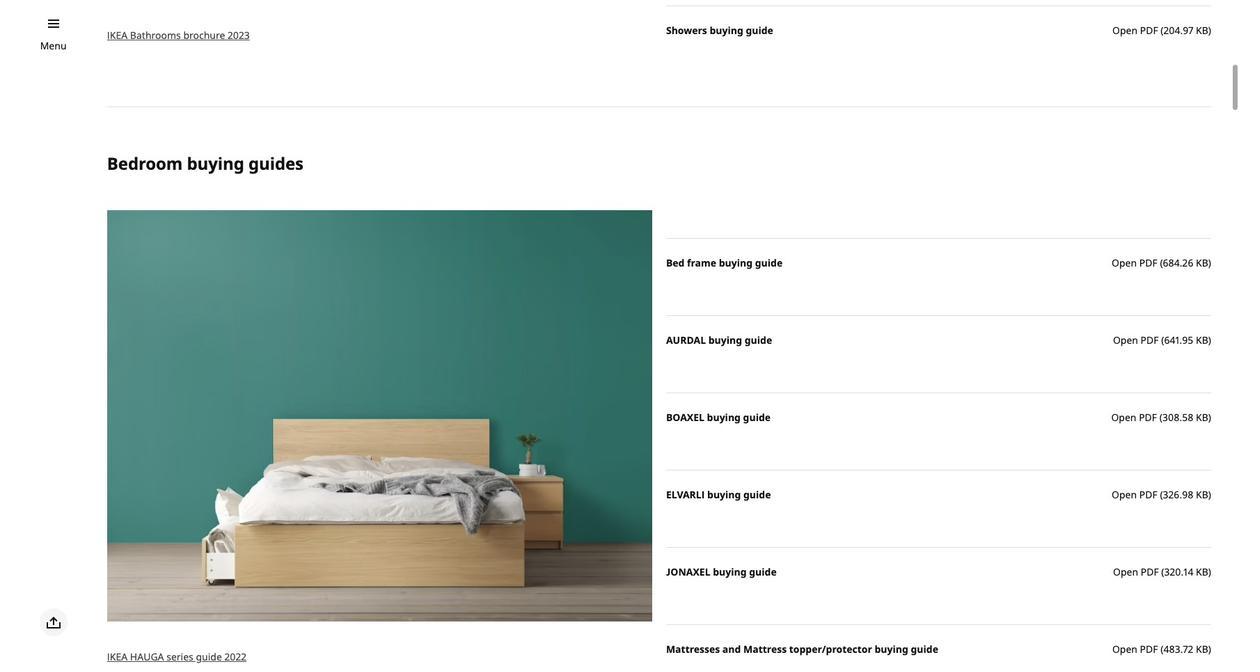 Task type: vqa. For each thing, say whether or not it's contained in the screenshot.


Task type: locate. For each thing, give the bounding box(es) containing it.
1 ) from the top
[[1208, 23, 1211, 37]]

ikea bathrooms brochure 2023
[[107, 28, 250, 41]]

open pdf ( 308.58 kb )
[[1111, 411, 1211, 424]]

3 ) from the top
[[1208, 334, 1211, 347]]

kb right 641.95
[[1196, 334, 1208, 347]]

open left 204.97
[[1112, 23, 1137, 37]]

kb for 204.97 kb
[[1196, 23, 1208, 37]]

pdf left 308.58
[[1139, 411, 1157, 424]]

kb for 483.72 kb
[[1196, 643, 1208, 656]]

7 kb from the top
[[1196, 643, 1208, 656]]

pdf for 641.95
[[1141, 334, 1159, 347]]

) for 204.97 kb
[[1208, 23, 1211, 37]]

pdf for 326.98
[[1139, 488, 1157, 501]]

) right 308.58
[[1208, 411, 1211, 424]]

( for 204.97 kb
[[1161, 23, 1163, 37]]

pdf for 483.72
[[1140, 643, 1158, 656]]

open left 641.95
[[1113, 334, 1138, 347]]

1 kb from the top
[[1196, 23, 1208, 37]]

ikea left hauga
[[107, 650, 128, 663]]

buying right elvarli
[[707, 488, 741, 501]]

bedroom
[[107, 151, 183, 174]]

buying right aurdal
[[708, 334, 742, 347]]

kb for 684.26 kb
[[1196, 256, 1208, 270]]

kb right 483.72
[[1196, 643, 1208, 656]]

1 vertical spatial ikea
[[107, 650, 128, 663]]

) for 483.72 kb
[[1208, 643, 1211, 656]]

2 ikea from the top
[[107, 650, 128, 663]]

guide
[[746, 23, 773, 37], [755, 256, 783, 270], [745, 334, 772, 347], [743, 411, 771, 424], [743, 488, 771, 501], [749, 565, 777, 579], [911, 643, 938, 656], [196, 650, 222, 663]]

pdf left 483.72
[[1140, 643, 1158, 656]]

3 kb from the top
[[1196, 334, 1208, 347]]

) right 684.26
[[1208, 256, 1211, 270]]

kb right 684.26
[[1196, 256, 1208, 270]]

) right 204.97
[[1208, 23, 1211, 37]]

pdf left 326.98
[[1139, 488, 1157, 501]]

2 kb from the top
[[1196, 256, 1208, 270]]

) right the 320.14
[[1208, 565, 1211, 579]]

641.95
[[1164, 334, 1193, 347]]

buying for bedroom
[[187, 151, 244, 174]]

open left 684.26
[[1112, 256, 1137, 270]]

2 ) from the top
[[1208, 256, 1211, 270]]

buying right jonaxel
[[713, 565, 747, 579]]

7 ) from the top
[[1208, 643, 1211, 656]]

) for 320.14 kb
[[1208, 565, 1211, 579]]

kb right 204.97
[[1196, 23, 1208, 37]]

pdf
[[1140, 23, 1158, 37], [1139, 256, 1157, 270], [1141, 334, 1159, 347], [1139, 411, 1157, 424], [1139, 488, 1157, 501], [1141, 565, 1159, 579], [1140, 643, 1158, 656]]

( for 483.72 kb
[[1161, 643, 1163, 656]]

) for 308.58 kb
[[1208, 411, 1211, 424]]

open for open pdf ( 641.95 kb )
[[1113, 334, 1138, 347]]

5 ) from the top
[[1208, 488, 1211, 501]]

buying right boaxel
[[707, 411, 741, 424]]

pdf for 684.26
[[1139, 256, 1157, 270]]

bathrooms
[[130, 28, 181, 41]]

kb right 308.58
[[1196, 411, 1208, 424]]

6 kb from the top
[[1196, 565, 1208, 579]]

ikea hauga series guide 2022 link
[[107, 650, 246, 663]]

4 kb from the top
[[1196, 411, 1208, 424]]

pdf left the 320.14
[[1141, 565, 1159, 579]]

1 ikea from the top
[[107, 28, 128, 41]]

open pdf ( 483.72 kb )
[[1112, 643, 1211, 656]]

menu
[[40, 39, 67, 52]]

and
[[722, 643, 741, 656]]

buying left guides
[[187, 151, 244, 174]]

kb
[[1196, 23, 1208, 37], [1196, 256, 1208, 270], [1196, 334, 1208, 347], [1196, 411, 1208, 424], [1196, 488, 1208, 501], [1196, 565, 1208, 579], [1196, 643, 1208, 656]]

bed
[[666, 256, 685, 270]]

) right 326.98
[[1208, 488, 1211, 501]]

( for 326.98 kb
[[1160, 488, 1163, 501]]

buying
[[710, 23, 743, 37], [187, 151, 244, 174], [719, 256, 753, 270], [708, 334, 742, 347], [707, 411, 741, 424], [707, 488, 741, 501], [713, 565, 747, 579], [875, 643, 908, 656]]

buying for boaxel
[[707, 411, 741, 424]]

mattresses and mattress topper/protector buying guide
[[666, 643, 938, 656]]

menu button
[[40, 38, 67, 54]]

(
[[1161, 23, 1163, 37], [1160, 256, 1163, 270], [1161, 334, 1164, 347], [1159, 411, 1162, 424], [1160, 488, 1163, 501], [1161, 565, 1164, 579], [1161, 643, 1163, 656]]

ikea left "bathrooms"
[[107, 28, 128, 41]]

326.98
[[1163, 488, 1193, 501]]

) right 483.72
[[1208, 643, 1211, 656]]

open left 308.58
[[1111, 411, 1136, 424]]

kb for 308.58 kb
[[1196, 411, 1208, 424]]

open
[[1112, 23, 1137, 37], [1112, 256, 1137, 270], [1113, 334, 1138, 347], [1111, 411, 1136, 424], [1112, 488, 1137, 501], [1113, 565, 1138, 579], [1112, 643, 1137, 656]]

mattresses
[[666, 643, 720, 656]]

2023
[[228, 28, 250, 41]]

) for 641.95 kb
[[1208, 334, 1211, 347]]

kb right 326.98
[[1196, 488, 1208, 501]]

ikea hauga series guide 2022
[[107, 650, 246, 663]]

open for open pdf ( 204.97 kb )
[[1112, 23, 1137, 37]]

showers buying guide
[[666, 23, 773, 37]]

pdf left 204.97
[[1140, 23, 1158, 37]]

pdf left 641.95
[[1141, 334, 1159, 347]]

)
[[1208, 23, 1211, 37], [1208, 256, 1211, 270], [1208, 334, 1211, 347], [1208, 411, 1211, 424], [1208, 488, 1211, 501], [1208, 565, 1211, 579], [1208, 643, 1211, 656]]

4 ) from the top
[[1208, 411, 1211, 424]]

open pdf ( 641.95 kb )
[[1113, 334, 1211, 347]]

buying for showers
[[710, 23, 743, 37]]

buying right showers
[[710, 23, 743, 37]]

elvarli
[[666, 488, 705, 501]]

5 kb from the top
[[1196, 488, 1208, 501]]

6 ) from the top
[[1208, 565, 1211, 579]]

buying for jonaxel
[[713, 565, 747, 579]]

) right 641.95
[[1208, 334, 1211, 347]]

pdf left 684.26
[[1139, 256, 1157, 270]]

open left the 320.14
[[1113, 565, 1138, 579]]

open pdf ( 320.14 kb )
[[1113, 565, 1211, 579]]

open left 326.98
[[1112, 488, 1137, 501]]

kb for 641.95 kb
[[1196, 334, 1208, 347]]

open pdf ( 204.97 kb )
[[1112, 23, 1211, 37]]

boaxel buying guide
[[666, 411, 771, 424]]

open for open pdf ( 483.72 kb )
[[1112, 643, 1137, 656]]

ikea
[[107, 28, 128, 41], [107, 650, 128, 663]]

open left 483.72
[[1112, 643, 1137, 656]]

( for 641.95 kb
[[1161, 334, 1164, 347]]

frame
[[687, 256, 716, 270]]

) for 326.98 kb
[[1208, 488, 1211, 501]]

0 vertical spatial ikea
[[107, 28, 128, 41]]

kb right the 320.14
[[1196, 565, 1208, 579]]

pdf for 308.58
[[1139, 411, 1157, 424]]



Task type: describe. For each thing, give the bounding box(es) containing it.
bedroom buying guides
[[107, 151, 303, 174]]

hauga
[[130, 650, 164, 663]]

ikea for ikea bathrooms brochure 2023
[[107, 28, 128, 41]]

topper/protector
[[789, 643, 872, 656]]

boaxel
[[666, 411, 704, 424]]

483.72
[[1163, 643, 1193, 656]]

open pdf ( 684.26 kb )
[[1112, 256, 1211, 270]]

) for 684.26 kb
[[1208, 256, 1211, 270]]

684.26
[[1163, 256, 1193, 270]]

buying for aurdal
[[708, 334, 742, 347]]

aurdal
[[666, 334, 706, 347]]

kb for 320.14 kb
[[1196, 565, 1208, 579]]

320.14
[[1164, 565, 1193, 579]]

series
[[166, 650, 193, 663]]

buying for elvarli
[[707, 488, 741, 501]]

showers
[[666, 23, 707, 37]]

jonaxel buying guide
[[666, 565, 777, 579]]

bed frame buying guide
[[666, 256, 783, 270]]

kb for 326.98 kb
[[1196, 488, 1208, 501]]

jonaxel
[[666, 565, 710, 579]]

mattress
[[743, 643, 787, 656]]

204.97
[[1163, 23, 1193, 37]]

ikea bathrooms brochure 2023 link
[[107, 28, 250, 41]]

( for 684.26 kb
[[1160, 256, 1163, 270]]

open for open pdf ( 326.98 kb )
[[1112, 488, 1137, 501]]

a green wall with a natural wood bed frame and white bedlinen image
[[107, 210, 652, 622]]

open for open pdf ( 320.14 kb )
[[1113, 565, 1138, 579]]

( for 320.14 kb
[[1161, 565, 1164, 579]]

open for open pdf ( 684.26 kb )
[[1112, 256, 1137, 270]]

buying right the topper/protector at the bottom of page
[[875, 643, 908, 656]]

buying right frame
[[719, 256, 753, 270]]

brochure
[[183, 28, 225, 41]]

308.58
[[1162, 411, 1193, 424]]

elvarli buying guide
[[666, 488, 771, 501]]

pdf for 320.14
[[1141, 565, 1159, 579]]

guides
[[248, 151, 303, 174]]

( for 308.58 kb
[[1159, 411, 1162, 424]]

open for open pdf ( 308.58 kb )
[[1111, 411, 1136, 424]]

open pdf ( 326.98 kb )
[[1112, 488, 1211, 501]]

pdf for 204.97
[[1140, 23, 1158, 37]]

ikea for ikea hauga series guide 2022
[[107, 650, 128, 663]]

2022
[[224, 650, 246, 663]]

aurdal buying guide
[[666, 334, 772, 347]]



